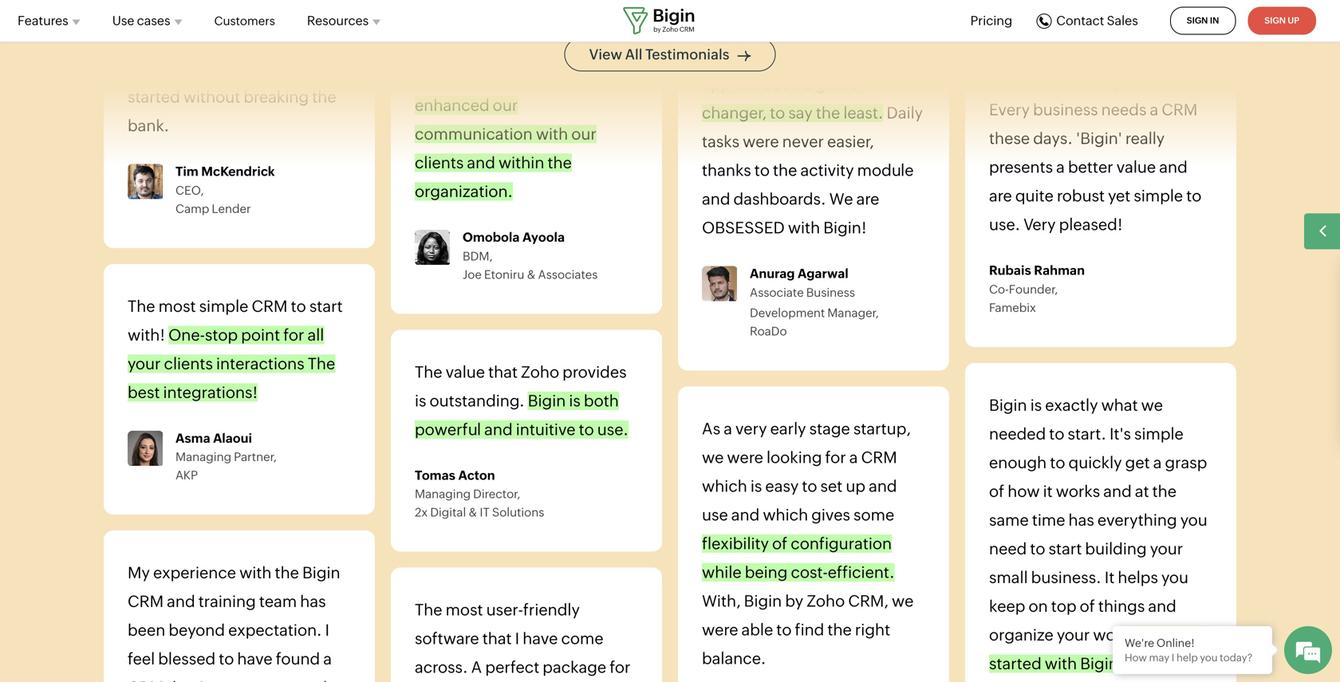 Task type: vqa. For each thing, say whether or not it's contained in the screenshot.
Famebix
yes



Task type: locate. For each thing, give the bounding box(es) containing it.
crm down startup,
[[862, 448, 898, 467]]

1 horizontal spatial simple
[[1135, 425, 1184, 443]]

contact sales
[[1057, 13, 1139, 28]]

estate
[[333, 70, 366, 83]]

zoho inside the value that zoho provides is outstanding.
[[521, 363, 560, 381]]

camp
[[176, 202, 209, 216]]

you right help
[[1201, 652, 1218, 664]]

0 vertical spatial been
[[763, 75, 801, 94]]

the inside the value that zoho provides is outstanding.
[[415, 363, 443, 381]]

1 vertical spatial have
[[237, 650, 273, 668]]

the up dashboards.
[[773, 161, 798, 180]]

anurag agarwal associate business development manager, roado
[[750, 266, 879, 338]]

bigin up the organization
[[415, 10, 453, 28]]

never
[[783, 133, 824, 151]]

were inside the "as a very early stage startup, we were looking for a crm which is easy to set up and use and which gives some"
[[727, 448, 764, 467]]

you inside we're online! how may i help you today?
[[1201, 652, 1218, 664]]

is down very
[[751, 477, 762, 496]]

1 horizontal spatial for
[[826, 448, 847, 467]]

0 horizontal spatial clients
[[164, 355, 213, 373]]

0 horizontal spatial i
[[325, 621, 330, 640]]

1 horizontal spatial managing
[[415, 487, 471, 501]]

i up perfect
[[515, 630, 520, 648]]

start inside the bigin is exactly what we needed to start. it's simple enough to quickly get a grasp of how it works and at the same time has everything you need to start building your small business. it helps you keep on top of things and organize your work.
[[1049, 540, 1082, 558]]

0 vertical spatial were
[[743, 133, 779, 151]]

1 vertical spatial managing
[[415, 487, 471, 501]]

for
[[283, 326, 304, 344], [826, 448, 847, 467]]

it
[[480, 506, 490, 520]]

0 vertical spatial zoho
[[521, 363, 560, 381]]

1 horizontal spatial have
[[523, 630, 558, 648]]

you right helps
[[1162, 569, 1189, 587]]

with inside since i've started with bigin 2 month
[[1045, 655, 1078, 673]]

bigin left 2 at right bottom
[[1081, 655, 1119, 673]]

1 horizontal spatial we
[[892, 592, 914, 610]]

is up 'powerful'
[[415, 392, 427, 410]]

1 vertical spatial which
[[763, 506, 809, 524]]

1 horizontal spatial easy
[[766, 477, 799, 496]]

0 horizontal spatial your
[[128, 355, 161, 373]]

easy inside my experience with the bigin crm and training team has been beyond expectation. i feel blessed to have found a crm that is easy to use
[[214, 679, 248, 682]]

we down as
[[702, 448, 724, 467]]

1 horizontal spatial up
[[1288, 16, 1300, 26]]

obsessed
[[702, 219, 785, 237]]

team pipelines
[[239, 70, 317, 83]]

1 horizontal spatial of
[[990, 482, 1005, 501]]

0 vertical spatial we
[[1142, 396, 1164, 415]]

thanks
[[702, 161, 752, 180]]

0 horizontal spatial simple
[[199, 297, 249, 316]]

1 vertical spatial most
[[446, 601, 483, 619]]

2 vertical spatial that
[[167, 679, 196, 682]]

the right at
[[1153, 482, 1177, 501]]

easy
[[766, 477, 799, 496], [214, 679, 248, 682]]

your up helps
[[1151, 540, 1184, 558]]

1 vertical spatial for
[[826, 448, 847, 467]]

2 horizontal spatial i
[[1172, 652, 1175, 664]]

that inside the most user-friendly software that i have come across. a perfect package f
[[483, 630, 512, 648]]

rahman
[[1035, 263, 1085, 278]]

1 vertical spatial were
[[727, 448, 764, 467]]

0 vertical spatial most
[[158, 297, 196, 316]]

gives
[[812, 506, 851, 524]]

that down blessed
[[167, 679, 196, 682]]

0 vertical spatial &
[[527, 268, 536, 282]]

bigin inside since i've started with bigin 2 month
[[1081, 655, 1119, 673]]

that
[[489, 363, 518, 381], [483, 630, 512, 648], [167, 679, 196, 682]]

early
[[771, 420, 806, 438]]

a down the stage
[[850, 448, 858, 467]]

organization.
[[415, 183, 513, 201]]

bigin inside with, bigin by zoho crm, we were able to find the right balance.
[[744, 592, 782, 610]]

with down dashboards.
[[788, 219, 821, 237]]

balance.
[[702, 650, 766, 668]]

your down the "top"
[[1057, 626, 1090, 644]]

and down outstanding.
[[485, 420, 513, 439]]

solutions
[[492, 506, 545, 520]]

bigin up expectation.
[[302, 564, 340, 582]]

for inside the "as a very early stage startup, we were looking for a crm which is easy to set up and use and which gives some"
[[826, 448, 847, 467]]

0 vertical spatial easy
[[766, 477, 799, 496]]

and inside 'enhanced our communication with our clients and within the organization.'
[[467, 154, 496, 172]]

were down with,
[[702, 621, 739, 639]]

package
[[543, 658, 607, 677]]

most up software
[[446, 601, 483, 619]]

the right "within"
[[548, 154, 572, 172]]

0 vertical spatial that
[[489, 363, 518, 381]]

1 horizontal spatial start
[[1049, 540, 1082, 558]]

has
[[456, 10, 482, 28], [734, 75, 760, 94], [1069, 511, 1095, 529], [300, 593, 326, 611]]

1 vertical spatial that
[[483, 630, 512, 648]]

business
[[807, 286, 855, 300]]

managing for asma
[[176, 450, 232, 464]]

zoho inside with, bigin by zoho crm, we were able to find the right balance.
[[807, 592, 845, 610]]

simple up get
[[1135, 425, 1184, 443]]

2 horizontal spatial of
[[1080, 597, 1096, 616]]

the up software
[[415, 601, 443, 619]]

0 horizontal spatial managing
[[176, 450, 232, 464]]

0 vertical spatial of
[[990, 482, 1005, 501]]

point
[[241, 326, 280, 344]]

1 horizontal spatial zoho
[[807, 592, 845, 610]]

has inside the bigin is exactly what we needed to start. it's simple enough to quickly get a grasp of how it works and at the same time has everything you need to start building your small business. it helps you keep on top of things and organize your work.
[[1069, 511, 1095, 529]]

up right sign
[[1288, 16, 1300, 26]]

bigin up needed
[[990, 396, 1028, 415]]

& left it
[[469, 506, 477, 520]]

0 vertical spatial start
[[309, 297, 343, 316]]

to inside the mobile app has been a game- changer, to say the least.
[[770, 104, 786, 122]]

the up team
[[275, 564, 299, 582]]

1 vertical spatial clients
[[164, 355, 213, 373]]

rubais rahman co-founder, famebix
[[990, 263, 1085, 315]]

most inside the most user-friendly software that i have come across. a perfect package f
[[446, 601, 483, 619]]

for left all on the left of the page
[[283, 326, 304, 344]]

and up some
[[869, 477, 897, 496]]

managing inside asma alaoui managing partner, akp
[[176, 450, 232, 464]]

were down very
[[727, 448, 764, 467]]

0 horizontal spatial up
[[846, 477, 866, 496]]

is up needed
[[1031, 396, 1042, 415]]

0 horizontal spatial have
[[237, 650, 273, 668]]

been inside my experience with the bigin crm and training team has been beyond expectation. i feel blessed to have found a crm that is easy to use
[[128, 621, 165, 640]]

1 vertical spatial &
[[469, 506, 477, 520]]

with right started at the right bottom of page
[[1045, 655, 1078, 673]]

and inside bigin has helped our organization accurately track our transactions and
[[538, 68, 566, 86]]

we right what
[[1142, 396, 1164, 415]]

is inside the "as a very early stage startup, we were looking for a crm which is easy to set up and use and which gives some"
[[751, 477, 762, 496]]

it's
[[1110, 425, 1132, 443]]

most up one-
[[158, 297, 196, 316]]

simple up stop
[[199, 297, 249, 316]]

pipelines down team pipelines "link"
[[300, 97, 348, 110]]

and up since
[[1149, 597, 1177, 616]]

1 vertical spatial we
[[702, 448, 724, 467]]

we right crm,
[[892, 592, 914, 610]]

organization
[[415, 39, 508, 57]]

cost-
[[791, 563, 828, 582]]

we inside with, bigin by zoho crm, we were able to find the right balance.
[[892, 592, 914, 610]]

to left say
[[770, 104, 786, 122]]

has right app
[[734, 75, 760, 94]]

on
[[1029, 597, 1048, 616]]

a
[[471, 658, 482, 677]]

1 horizontal spatial which
[[763, 506, 809, 524]]

has up the organization
[[456, 10, 482, 28]]

for inside one-stop point for all your clients interactions the best integrations!
[[283, 326, 304, 344]]

is down blessed
[[200, 679, 211, 682]]

the for the value that zoho provides is outstanding.
[[415, 363, 443, 381]]

of left how
[[990, 482, 1005, 501]]

the for the most user-friendly software that i have come across. a perfect package f
[[415, 601, 443, 619]]

with up "within"
[[536, 125, 568, 143]]

for up set
[[826, 448, 847, 467]]

2 vertical spatial we
[[892, 592, 914, 610]]

provides
[[563, 363, 627, 381]]

1 horizontal spatial most
[[446, 601, 483, 619]]

been up say
[[763, 75, 801, 94]]

zoho up bigin is both powerful and intuitive to use.
[[521, 363, 560, 381]]

top
[[1052, 597, 1077, 616]]

1 vertical spatial your
[[1151, 540, 1184, 558]]

clients inside one-stop point for all your clients interactions the best integrations!
[[164, 355, 213, 373]]

and inside daily tasks were never easier, thanks to the activity module and dashboards. we are obsessed with bigin!
[[702, 190, 731, 208]]

easier,
[[828, 133, 874, 151]]

and down communication
[[467, 154, 496, 172]]

have down expectation.
[[237, 650, 273, 668]]

in
[[1211, 16, 1220, 26]]

which up the "use"
[[702, 477, 748, 496]]

to up dashboards.
[[755, 161, 770, 180]]

were down changer,
[[743, 133, 779, 151]]

simple
[[199, 297, 249, 316], [1135, 425, 1184, 443]]

and left at
[[1104, 482, 1132, 501]]

the down all on the left of the page
[[308, 355, 335, 373]]

associates
[[538, 268, 598, 282]]

1 vertical spatial simple
[[1135, 425, 1184, 443]]

zoho for crm,
[[807, 592, 845, 610]]

bigin has helped our organization accurately track our transactions and
[[415, 10, 630, 86]]

1 horizontal spatial clients
[[415, 154, 464, 172]]

manager,
[[828, 306, 879, 320]]

i right expectation.
[[325, 621, 330, 640]]

0 horizontal spatial start
[[309, 297, 343, 316]]

contact sales link
[[1037, 13, 1139, 28]]

pipelines inside "link"
[[269, 70, 317, 83]]

of up being
[[773, 535, 788, 553]]

1 vertical spatial zoho
[[807, 592, 845, 610]]

crm
[[252, 297, 288, 316], [862, 448, 898, 467], [128, 593, 164, 611], [128, 679, 164, 682]]

1 vertical spatial been
[[128, 621, 165, 640]]

blessed
[[158, 650, 216, 668]]

pipelines for team pipelines
[[269, 70, 317, 83]]

bigin down being
[[744, 592, 782, 610]]

managing
[[176, 450, 232, 464], [415, 487, 471, 501]]

0 vertical spatial up
[[1288, 16, 1300, 26]]

0 horizontal spatial of
[[773, 535, 788, 553]]

have
[[523, 630, 558, 648], [237, 650, 273, 668]]

0 horizontal spatial zoho
[[521, 363, 560, 381]]

has inside my experience with the bigin crm and training team has been beyond expectation. i feel blessed to have found a crm that is easy to use
[[300, 593, 326, 611]]

0 vertical spatial which
[[702, 477, 748, 496]]

one-
[[168, 326, 205, 344]]

enhanced our communication with our clients and within the organization.
[[415, 96, 597, 201]]

clients down one-
[[164, 355, 213, 373]]

it
[[1105, 569, 1115, 587]]

0 vertical spatial clients
[[415, 154, 464, 172]]

and down experience
[[167, 593, 195, 611]]

the right find
[[828, 621, 852, 639]]

is inside my experience with the bigin crm and training team has been beyond expectation. i feel blessed to have found a crm that is easy to use
[[200, 679, 211, 682]]

team
[[259, 593, 297, 611]]

exactly
[[1046, 396, 1099, 415]]

1 vertical spatial you
[[1162, 569, 1189, 587]]

clients up organization.
[[415, 154, 464, 172]]

bigin up intuitive
[[528, 392, 566, 410]]

clients inside 'enhanced our communication with our clients and within the organization.'
[[415, 154, 464, 172]]

insurance link
[[289, 144, 447, 172]]

which up flexibility of configuration while being cost-efficient.
[[763, 506, 809, 524]]

tim
[[176, 164, 199, 179]]

online!
[[1157, 637, 1195, 650]]

0 horizontal spatial most
[[158, 297, 196, 316]]

features
[[18, 13, 68, 28]]

managing inside tomas acton managing director, 2x digital & it solutions
[[415, 487, 471, 501]]

small
[[990, 569, 1028, 587]]

the inside with, bigin by zoho crm, we were able to find the right balance.
[[828, 621, 852, 639]]

with
[[536, 125, 568, 143], [788, 219, 821, 237], [240, 564, 272, 582], [1045, 655, 1078, 673]]

0 vertical spatial your
[[128, 355, 161, 373]]

1 horizontal spatial i
[[515, 630, 520, 648]]

most inside the most simple crm to start with!
[[158, 297, 196, 316]]

0 horizontal spatial easy
[[214, 679, 248, 682]]

one-stop point for all your clients interactions the best integrations!
[[128, 326, 335, 402]]

up right set
[[846, 477, 866, 496]]

managing down asma
[[176, 450, 232, 464]]

pipelines up 'connected pipelines'
[[269, 70, 317, 83]]

0 vertical spatial pipelines
[[269, 70, 317, 83]]

enhanced
[[415, 96, 490, 115]]

to left use.
[[579, 420, 594, 439]]

2 vertical spatial were
[[702, 621, 739, 639]]

0 vertical spatial have
[[523, 630, 558, 648]]

to left start.
[[1050, 425, 1065, 443]]

0 vertical spatial for
[[283, 326, 304, 344]]

we inside the bigin is exactly what we needed to start. it's simple enough to quickly get a grasp of how it works and at the same time has everything you need to start building your small business. it helps you keep on top of things and organize your work.
[[1142, 396, 1164, 415]]

the left value
[[415, 363, 443, 381]]

i've
[[1184, 626, 1209, 644]]

is inside the bigin is exactly what we needed to start. it's simple enough to quickly get a grasp of how it works and at the same time has everything you need to start building your small business. it helps you keep on top of things and organize your work.
[[1031, 396, 1042, 415]]

0 horizontal spatial &
[[469, 506, 477, 520]]

the value that zoho provides is outstanding.
[[415, 363, 627, 410]]

to inside with, bigin by zoho crm, we were able to find the right balance.
[[777, 621, 792, 639]]

i inside my experience with the bigin crm and training team has been beyond expectation. i feel blessed to have found a crm that is easy to use
[[325, 621, 330, 640]]

dashboards.
[[734, 190, 826, 208]]

i right may
[[1172, 652, 1175, 664]]

a
[[804, 75, 813, 94], [724, 420, 733, 438], [850, 448, 858, 467], [1154, 454, 1162, 472], [323, 650, 332, 668]]

0 horizontal spatial for
[[283, 326, 304, 344]]

zoho right by
[[807, 592, 845, 610]]

a right found
[[323, 650, 332, 668]]

with, bigin by zoho crm, we were able to find the right balance.
[[702, 592, 914, 668]]

expectation.
[[228, 621, 322, 640]]

0 horizontal spatial we
[[702, 448, 724, 467]]

1 vertical spatial easy
[[214, 679, 248, 682]]

2 vertical spatial you
[[1201, 652, 1218, 664]]

the
[[128, 297, 155, 316], [308, 355, 335, 373], [415, 363, 443, 381], [415, 601, 443, 619]]

the up with!
[[128, 297, 155, 316]]

simple inside the bigin is exactly what we needed to start. it's simple enough to quickly get a grasp of how it works and at the same time has everything you need to start building your small business. it helps you keep on top of things and organize your work.
[[1135, 425, 1184, 443]]

that down user-
[[483, 630, 512, 648]]

1 vertical spatial start
[[1049, 540, 1082, 558]]

1 horizontal spatial your
[[1057, 626, 1090, 644]]

sign in
[[1187, 16, 1220, 26]]

1 vertical spatial of
[[773, 535, 788, 553]]

&
[[527, 268, 536, 282], [469, 506, 477, 520]]

managing for tomas
[[415, 487, 471, 501]]

0 vertical spatial managing
[[176, 450, 232, 464]]

managing up the digital
[[415, 487, 471, 501]]

the inside the most user-friendly software that i have come across. a perfect package f
[[415, 601, 443, 619]]

view all testimonials
[[589, 46, 730, 63]]

been up feel
[[128, 621, 165, 640]]

& right etoniru
[[527, 268, 536, 282]]

of right the "top"
[[1080, 597, 1096, 616]]

were inside with, bigin by zoho crm, we were able to find the right balance.
[[702, 621, 739, 639]]

sign up link
[[1248, 7, 1317, 35]]

start up all on the left of the page
[[309, 297, 343, 316]]

very
[[736, 420, 767, 438]]

rubais
[[990, 263, 1032, 278]]

1 horizontal spatial been
[[763, 75, 801, 94]]

0 vertical spatial simple
[[199, 297, 249, 316]]

a up say
[[804, 75, 813, 94]]

to left find
[[777, 621, 792, 639]]

contact
[[1057, 13, 1105, 28]]

management
[[264, 124, 334, 137]]

has right team
[[300, 593, 326, 611]]

a right get
[[1154, 454, 1162, 472]]

start up business. on the right bottom of the page
[[1049, 540, 1082, 558]]

pipelines for connected pipelines
[[300, 97, 348, 110]]

that inside the value that zoho provides is outstanding.
[[489, 363, 518, 381]]

bigin is exactly what we needed to start. it's simple enough to quickly get a grasp of how it works and at the same time has everything you need to start building your small business. it helps you keep on top of things and organize your work.
[[990, 396, 1208, 644]]

crm down feel
[[128, 679, 164, 682]]

software consulting link
[[289, 90, 447, 117]]

is left the both
[[569, 392, 581, 410]]

clients
[[415, 154, 464, 172], [164, 355, 213, 373]]

0 horizontal spatial been
[[128, 621, 165, 640]]

1 horizontal spatial &
[[527, 268, 536, 282]]

real estate
[[308, 70, 366, 83]]

the inside the most simple crm to start with!
[[128, 297, 155, 316]]

most for user-
[[446, 601, 483, 619]]

keep
[[990, 597, 1026, 616]]

easy down looking
[[766, 477, 799, 496]]

1 vertical spatial pipelines
[[300, 97, 348, 110]]

have down friendly
[[523, 630, 558, 648]]

2 vertical spatial your
[[1057, 626, 1090, 644]]

use
[[112, 13, 134, 28]]

and down thanks
[[702, 190, 731, 208]]

2 horizontal spatial we
[[1142, 396, 1164, 415]]

1 vertical spatial up
[[846, 477, 866, 496]]

i
[[325, 621, 330, 640], [515, 630, 520, 648], [1172, 652, 1175, 664]]

quickly
[[1069, 454, 1123, 472]]

& inside omobola ayoola bdm, joe etoniru & associates
[[527, 268, 536, 282]]

with up team
[[240, 564, 272, 582]]

and down accurately on the left top of the page
[[538, 68, 566, 86]]

2 horizontal spatial your
[[1151, 540, 1184, 558]]

your up the best
[[128, 355, 161, 373]]



Task type: describe. For each thing, give the bounding box(es) containing it.
0 horizontal spatial which
[[702, 477, 748, 496]]

bigin is both powerful and intuitive to use.
[[415, 392, 629, 439]]

to inside the "as a very early stage startup, we were looking for a crm which is easy to set up and use and which gives some"
[[802, 477, 818, 496]]

stage
[[810, 420, 851, 438]]

with inside 'enhanced our communication with our clients and within the organization.'
[[536, 125, 568, 143]]

up inside the "as a very early stage startup, we were looking for a crm which is easy to set up and use and which gives some"
[[846, 477, 866, 496]]

as a very early stage startup, we were looking for a crm which is easy to set up and use and which gives some
[[702, 420, 911, 524]]

since
[[1139, 626, 1180, 644]]

powerful
[[415, 420, 481, 439]]

we inside the "as a very early stage startup, we were looking for a crm which is easy to set up and use and which gives some"
[[702, 448, 724, 467]]

the inside my experience with the bigin crm and training team has been beyond expectation. i feel blessed to have found a crm that is easy to use
[[275, 564, 299, 582]]

team
[[239, 70, 267, 83]]

that inside my experience with the bigin crm and training team has been beyond expectation. i feel blessed to have found a crm that is easy to use
[[167, 679, 196, 682]]

pricing
[[971, 13, 1013, 28]]

partner,
[[234, 450, 277, 464]]

joe
[[463, 268, 482, 282]]

time
[[1033, 511, 1066, 529]]

to inside the most simple crm to start with!
[[291, 297, 306, 316]]

start inside the most simple crm to start with!
[[309, 297, 343, 316]]

the inside daily tasks were never easier, thanks to the activity module and dashboards. we are obsessed with bigin!
[[773, 161, 798, 180]]

simple inside the most simple crm to start with!
[[199, 297, 249, 316]]

agarwal
[[798, 266, 849, 281]]

of inside flexibility of configuration while being cost-efficient.
[[773, 535, 788, 553]]

2
[[1122, 655, 1131, 673]]

have inside my experience with the bigin crm and training team has been beyond expectation. i feel blessed to have found a crm that is easy to use
[[237, 650, 273, 668]]

task management link
[[219, 117, 430, 144]]

a inside the mobile app has been a game- changer, to say the least.
[[804, 75, 813, 94]]

associate
[[750, 286, 804, 300]]

organize
[[990, 626, 1054, 644]]

things
[[1099, 597, 1145, 616]]

products link
[[219, 144, 430, 172]]

task management
[[239, 124, 334, 137]]

to down expectation.
[[251, 679, 266, 682]]

all
[[625, 46, 643, 63]]

zoho for provides
[[521, 363, 560, 381]]

find
[[795, 621, 825, 639]]

say
[[789, 104, 813, 122]]

to inside bigin is both powerful and intuitive to use.
[[579, 420, 594, 439]]

get
[[1126, 454, 1151, 472]]

& inside tomas acton managing director, 2x digital & it solutions
[[469, 506, 477, 520]]

the right say
[[816, 104, 841, 122]]

easy inside the "as a very early stage startup, we were looking for a crm which is easy to set up and use and which gives some"
[[766, 477, 799, 496]]

help
[[1177, 652, 1198, 664]]

omobola
[[463, 230, 520, 245]]

helped
[[485, 10, 537, 28]]

least.
[[844, 104, 884, 122]]

have inside the most user-friendly software that i have come across. a perfect package f
[[523, 630, 558, 648]]

2x
[[415, 506, 428, 520]]

is inside bigin is both powerful and intuitive to use.
[[569, 392, 581, 410]]

started
[[990, 655, 1042, 673]]

bigin inside bigin is both powerful and intuitive to use.
[[528, 392, 566, 410]]

a inside the bigin is exactly what we needed to start. it's simple enough to quickly get a grasp of how it works and at the same time has everything you need to start building your small business. it helps you keep on top of things and organize your work.
[[1154, 454, 1162, 472]]

bigin!
[[824, 219, 867, 237]]

digital
[[430, 506, 466, 520]]

resources
[[307, 13, 369, 28]]

daily
[[887, 104, 923, 122]]

consulting
[[358, 97, 416, 110]]

with,
[[702, 592, 741, 610]]

game-
[[816, 75, 863, 94]]

2 vertical spatial of
[[1080, 597, 1096, 616]]

how
[[1008, 482, 1040, 501]]

ceo,
[[176, 183, 204, 197]]

education link
[[289, 117, 447, 144]]

a right as
[[724, 420, 733, 438]]

connected
[[239, 97, 298, 110]]

bigin inside the bigin is exactly what we needed to start. it's simple enough to quickly get a grasp of how it works and at the same time has everything you need to start building your small business. it helps you keep on top of things and organize your work.
[[990, 396, 1028, 415]]

to inside daily tasks were never easier, thanks to the activity module and dashboards. we are obsessed with bigin!
[[755, 161, 770, 180]]

etoniru
[[484, 268, 525, 282]]

asma
[[176, 431, 210, 446]]

crm inside the most simple crm to start with!
[[252, 297, 288, 316]]

crm inside the "as a very early stage startup, we were looking for a crm which is easy to set up and use and which gives some"
[[862, 448, 898, 467]]

startup,
[[854, 420, 911, 438]]

as
[[702, 420, 721, 438]]

sign
[[1187, 16, 1209, 26]]

module
[[858, 161, 914, 180]]

i inside the most user-friendly software that i have come across. a perfect package f
[[515, 630, 520, 648]]

and up flexibility on the right bottom
[[732, 506, 760, 524]]

and inside bigin is both powerful and intuitive to use.
[[485, 420, 513, 439]]

bigin inside bigin has helped our organization accurately track our transactions and
[[415, 10, 453, 28]]

the inside 'enhanced our communication with our clients and within the organization.'
[[548, 154, 572, 172]]

been inside the mobile app has been a game- changer, to say the least.
[[763, 75, 801, 94]]

flexibility of configuration while being cost-efficient.
[[702, 535, 895, 582]]

my experience with the bigin crm and training team has been beyond expectation. i feel blessed to have found a crm that is easy to use
[[128, 564, 351, 682]]

most for simple
[[158, 297, 196, 316]]

come
[[561, 630, 604, 648]]

a inside my experience with the bigin crm and training team has been beyond expectation. i feel blessed to have found a crm that is easy to use
[[323, 650, 332, 668]]

customers link
[[214, 5, 275, 37]]

with inside daily tasks were never easier, thanks to the activity module and dashboards. we are obsessed with bigin!
[[788, 219, 821, 237]]

connected pipelines
[[239, 97, 348, 110]]

tasks
[[702, 133, 740, 151]]

crm down my
[[128, 593, 164, 611]]

are
[[857, 190, 880, 208]]

use cases
[[112, 13, 170, 28]]

crm,
[[849, 592, 889, 610]]

famebix
[[990, 301, 1037, 315]]

education
[[308, 124, 362, 137]]

activity
[[801, 161, 854, 180]]

testimonials
[[646, 46, 730, 63]]

has inside the mobile app has been a game- changer, to say the least.
[[734, 75, 760, 94]]

with inside my experience with the bigin crm and training team has been beyond expectation. i feel blessed to have found a crm that is easy to use
[[240, 564, 272, 582]]

and inside my experience with the bigin crm and training team has been beyond expectation. i feel blessed to have found a crm that is easy to use
[[167, 593, 195, 611]]

able
[[742, 621, 774, 639]]

mckendrick
[[201, 164, 275, 179]]

were inside daily tasks were never easier, thanks to the activity module and dashboards. we are obsessed with bigin!
[[743, 133, 779, 151]]

looking
[[767, 448, 822, 467]]

business.
[[1032, 569, 1102, 587]]

enough
[[990, 454, 1047, 472]]

the for the most simple crm to start with!
[[128, 297, 155, 316]]

i inside we're online! how may i help you today?
[[1172, 652, 1175, 664]]

helps
[[1118, 569, 1159, 587]]

the up game-
[[824, 46, 848, 65]]

connected pipelines link
[[219, 90, 430, 117]]

at
[[1136, 482, 1150, 501]]

co-
[[990, 282, 1009, 296]]

real estate link
[[289, 63, 447, 90]]

is inside the value that zoho provides is outstanding.
[[415, 392, 427, 410]]

the inside one-stop point for all your clients interactions the best integrations!
[[308, 355, 335, 373]]

beyond
[[169, 621, 225, 640]]

the mobile app has been a game- changer, to say the least.
[[702, 46, 903, 122]]

to right need
[[1031, 540, 1046, 558]]

changer,
[[702, 104, 767, 122]]

omobola ayoola bdm, joe etoniru & associates
[[463, 230, 598, 282]]

your inside one-stop point for all your clients interactions the best integrations!
[[128, 355, 161, 373]]

sign in link
[[1171, 7, 1236, 35]]

bigin inside my experience with the bigin crm and training team has been beyond expectation. i feel blessed to have found a crm that is easy to use
[[302, 564, 340, 582]]

0 vertical spatial you
[[1181, 511, 1208, 529]]

to right blessed
[[219, 650, 234, 668]]

bdm,
[[463, 249, 493, 263]]

task
[[239, 124, 261, 137]]

real
[[308, 70, 331, 83]]

has inside bigin has helped our organization accurately track our transactions and
[[456, 10, 482, 28]]

sign up
[[1265, 16, 1300, 26]]

same
[[990, 511, 1029, 529]]

to up it
[[1050, 454, 1066, 472]]

grasp
[[1166, 454, 1208, 472]]

interactions
[[216, 355, 305, 373]]

pricing link
[[971, 11, 1013, 30]]

the inside the bigin is exactly what we needed to start. it's simple enough to quickly get a grasp of how it works and at the same time has everything you need to start building your small business. it helps you keep on top of things and organize your work.
[[1153, 482, 1177, 501]]

need
[[990, 540, 1027, 558]]

found
[[276, 650, 320, 668]]

view
[[589, 46, 623, 63]]



